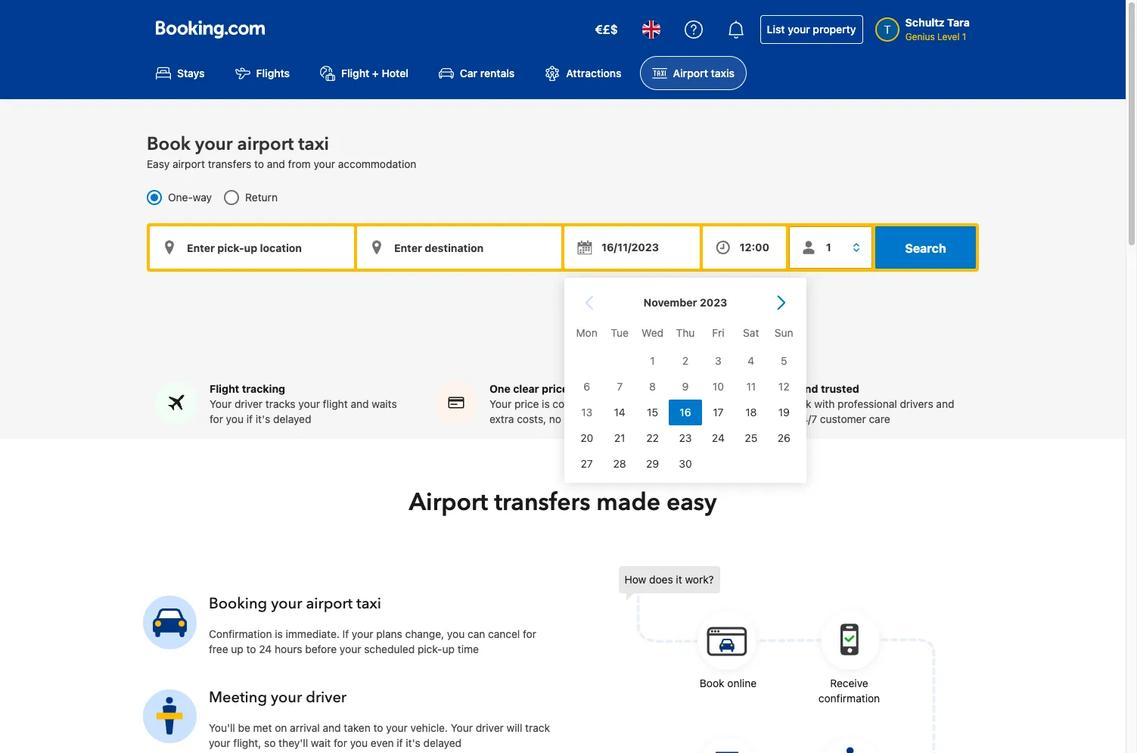 Task type: vqa. For each thing, say whether or not it's contained in the screenshot.
dates
no



Task type: locate. For each thing, give the bounding box(es) containing it.
2 vertical spatial driver
[[476, 722, 504, 734]]

if down tracking
[[247, 413, 253, 426]]

book for your
[[147, 132, 191, 157]]

so
[[264, 737, 276, 750]]

taxi up plans at the bottom of page
[[357, 594, 381, 614]]

book up easy
[[147, 132, 191, 157]]

your down the 'you'll'
[[209, 737, 230, 750]]

2 horizontal spatial your
[[490, 398, 512, 411]]

your inside one clear price your price is confirmed upfront – no extra costs, no cash required
[[490, 398, 512, 411]]

0 horizontal spatial you
[[226, 413, 244, 426]]

confirmation
[[819, 692, 880, 705]]

1 vertical spatial to
[[246, 643, 256, 656]]

your left tracks
[[210, 398, 232, 411]]

1 vertical spatial no
[[549, 413, 562, 426]]

3
[[715, 354, 722, 367]]

they'll
[[279, 737, 308, 750]]

transfers down 27 button
[[494, 486, 591, 519]]

to up even
[[374, 722, 383, 734]]

taxi for booking
[[357, 594, 381, 614]]

taxi inside book your airport taxi easy airport transfers to and from your accommodation
[[298, 132, 329, 157]]

0 vertical spatial price
[[542, 383, 568, 395]]

delayed down vehicle.
[[424, 737, 462, 750]]

booking airport taxi image
[[619, 566, 937, 753], [143, 596, 197, 649], [143, 689, 197, 743]]

to up return
[[254, 158, 264, 171]]

1 horizontal spatial your
[[451, 722, 473, 734]]

0 vertical spatial driver
[[235, 398, 263, 411]]

1 vertical spatial is
[[275, 628, 283, 641]]

–
[[644, 398, 650, 411]]

made
[[597, 486, 661, 519]]

book for online
[[700, 677, 725, 690]]

2 horizontal spatial for
[[523, 628, 537, 641]]

Enter pick-up location text field
[[150, 227, 354, 269]]

26 button
[[768, 425, 801, 451]]

delayed inside flight tracking your driver tracks your flight and waits for you if it's delayed
[[273, 413, 311, 426]]

Enter destination text field
[[357, 227, 562, 269]]

0 horizontal spatial 24
[[259, 643, 272, 656]]

25
[[745, 431, 758, 444]]

1 horizontal spatial if
[[397, 737, 403, 750]]

your down one
[[490, 398, 512, 411]]

2 vertical spatial airport
[[306, 594, 353, 614]]

drivers
[[900, 398, 934, 411]]

delayed down tracks
[[273, 413, 311, 426]]

1 vertical spatial you
[[447, 628, 465, 641]]

1 up the '8'
[[650, 354, 655, 367]]

your
[[210, 398, 232, 411], [490, 398, 512, 411], [451, 722, 473, 734]]

to down confirmation
[[246, 643, 256, 656]]

price up the confirmed at the bottom of the page
[[542, 383, 568, 395]]

2 horizontal spatial airport
[[306, 594, 353, 614]]

1 horizontal spatial airport
[[237, 132, 294, 157]]

return
[[245, 191, 278, 204]]

1 horizontal spatial transfers
[[494, 486, 591, 519]]

trusted
[[821, 383, 860, 395]]

is inside one clear price your price is confirmed upfront – no extra costs, no cash required
[[542, 398, 550, 411]]

1 horizontal spatial airport
[[673, 67, 708, 80]]

care
[[869, 413, 890, 426]]

1 horizontal spatial 24
[[712, 431, 725, 444]]

flight left tracking
[[210, 383, 239, 395]]

2 horizontal spatial you
[[447, 628, 465, 641]]

2 vertical spatial to
[[374, 722, 383, 734]]

1 vertical spatial delayed
[[424, 737, 462, 750]]

one-way
[[168, 191, 212, 204]]

1 vertical spatial if
[[397, 737, 403, 750]]

your right vehicle.
[[451, 722, 473, 734]]

1 vertical spatial 1
[[650, 354, 655, 367]]

airport up if
[[306, 594, 353, 614]]

0 vertical spatial flight
[[341, 67, 370, 80]]

1 horizontal spatial taxi
[[357, 594, 381, 614]]

book left online
[[700, 677, 725, 690]]

up left 'time'
[[442, 643, 455, 656]]

0 vertical spatial is
[[542, 398, 550, 411]]

your inside flight tracking your driver tracks your flight and waits for you if it's delayed
[[210, 398, 232, 411]]

transfers up way
[[208, 158, 252, 171]]

flights link
[[223, 56, 302, 90]]

7
[[617, 380, 623, 393]]

0 horizontal spatial 1
[[650, 354, 655, 367]]

flight left +
[[341, 67, 370, 80]]

you'll be met on arrival and taken to your vehicle. your driver will track your flight, so they'll wait for you even if it's delayed
[[209, 722, 550, 750]]

1 horizontal spatial 1
[[963, 31, 967, 42]]

flight
[[323, 398, 348, 411]]

12:00 button
[[703, 227, 786, 269]]

is up the hours at the bottom left of page
[[275, 628, 283, 641]]

flights
[[256, 67, 290, 80]]

28
[[613, 457, 626, 470]]

1 horizontal spatial it's
[[406, 737, 421, 750]]

0 vertical spatial taxi
[[298, 132, 329, 157]]

0 vertical spatial delayed
[[273, 413, 311, 426]]

1 up from the left
[[231, 643, 244, 656]]

taxis
[[711, 67, 735, 80]]

online
[[728, 677, 757, 690]]

flight inside flight tracking your driver tracks your flight and waits for you if it's delayed
[[210, 383, 239, 395]]

flight
[[341, 67, 370, 80], [210, 383, 239, 395]]

price down clear
[[515, 398, 539, 411]]

driver down tracking
[[235, 398, 263, 411]]

24 down 17 button
[[712, 431, 725, 444]]

12
[[779, 380, 790, 393]]

0 vertical spatial book
[[147, 132, 191, 157]]

taxi up from on the left of page
[[298, 132, 329, 157]]

1 vertical spatial driver
[[306, 688, 347, 708]]

0 horizontal spatial delayed
[[273, 413, 311, 426]]

1 inside schultz tara genius level 1
[[963, 31, 967, 42]]

2 horizontal spatial driver
[[476, 722, 504, 734]]

book your airport taxi easy airport transfers to and from your accommodation
[[147, 132, 417, 171]]

0 vertical spatial you
[[226, 413, 244, 426]]

schultz tara genius level 1
[[906, 16, 970, 42]]

0 horizontal spatial driver
[[235, 398, 263, 411]]

1 vertical spatial taxi
[[357, 594, 381, 614]]

flight + hotel
[[341, 67, 409, 80]]

driver inside flight tracking your driver tracks your flight and waits for you if it's delayed
[[235, 398, 263, 411]]

28 button
[[604, 451, 636, 477]]

2 vertical spatial for
[[334, 737, 347, 750]]

2 vertical spatial you
[[350, 737, 368, 750]]

0 vertical spatial if
[[247, 413, 253, 426]]

1 vertical spatial book
[[700, 677, 725, 690]]

delayed
[[273, 413, 311, 426], [424, 737, 462, 750]]

29
[[646, 457, 659, 470]]

16
[[680, 406, 691, 418]]

airport up from on the left of page
[[237, 132, 294, 157]]

1 vertical spatial for
[[523, 628, 537, 641]]

and up wait
[[323, 722, 341, 734]]

1
[[963, 31, 967, 42], [650, 354, 655, 367]]

1 down tara
[[963, 31, 967, 42]]

0 horizontal spatial taxi
[[298, 132, 329, 157]]

up down confirmation
[[231, 643, 244, 656]]

your right from on the left of page
[[314, 158, 335, 171]]

flight for flight tracking your driver tracks your flight and waits for you if it's delayed
[[210, 383, 239, 395]]

1 horizontal spatial is
[[542, 398, 550, 411]]

and inside flight tracking your driver tracks your flight and waits for you if it's delayed
[[351, 398, 369, 411]]

12:00
[[740, 241, 770, 254]]

list your property link
[[760, 15, 863, 44]]

1 horizontal spatial for
[[334, 737, 347, 750]]

to for airport
[[254, 158, 264, 171]]

list your property
[[767, 23, 856, 36]]

and inside you'll be met on arrival and taken to your vehicle. your driver will track your flight, so they'll wait for you even if it's delayed
[[323, 722, 341, 734]]

scheduled
[[364, 643, 415, 656]]

1 vertical spatial airport
[[173, 158, 205, 171]]

24/7
[[796, 413, 817, 426]]

booking airport taxi image for meeting your driver
[[143, 689, 197, 743]]

if
[[343, 628, 349, 641]]

delayed inside you'll be met on arrival and taken to your vehicle. your driver will track your flight, so they'll wait for you even if it's delayed
[[424, 737, 462, 750]]

no right –
[[653, 398, 665, 411]]

you down tracking
[[226, 413, 244, 426]]

airport for airport taxis
[[673, 67, 708, 80]]

it's
[[256, 413, 270, 426], [406, 737, 421, 750]]

0 vertical spatial airport
[[673, 67, 708, 80]]

booking airport taxi image for booking your airport taxi
[[143, 596, 197, 649]]

how does it work?
[[625, 573, 714, 586]]

receive confirmation
[[819, 677, 880, 705]]

if inside flight tracking your driver tracks your flight and waits for you if it's delayed
[[247, 413, 253, 426]]

one clear price your price is confirmed upfront – no extra costs, no cash required
[[490, 383, 665, 426]]

1 vertical spatial flight
[[210, 383, 239, 395]]

18
[[746, 406, 757, 418]]

transfers inside book your airport taxi easy airport transfers to and from your accommodation
[[208, 158, 252, 171]]

before
[[305, 643, 337, 656]]

0 vertical spatial transfers
[[208, 158, 252, 171]]

price
[[542, 383, 568, 395], [515, 398, 539, 411]]

vehicle.
[[411, 722, 448, 734]]

meeting
[[209, 688, 267, 708]]

1 vertical spatial it's
[[406, 737, 421, 750]]

confirmation
[[209, 628, 272, 641]]

schultz
[[906, 16, 945, 29]]

2023
[[700, 296, 728, 309]]

you down taken
[[350, 737, 368, 750]]

it's down vehicle.
[[406, 737, 421, 750]]

1 vertical spatial price
[[515, 398, 539, 411]]

property
[[813, 23, 856, 36]]

0 horizontal spatial transfers
[[208, 158, 252, 171]]

0 horizontal spatial your
[[210, 398, 232, 411]]

for inside flight tracking your driver tracks your flight and waits for you if it's delayed
[[210, 413, 223, 426]]

to
[[254, 158, 264, 171], [246, 643, 256, 656], [374, 722, 383, 734]]

0 horizontal spatial flight
[[210, 383, 239, 395]]

if right even
[[397, 737, 403, 750]]

16/11/2023 button
[[565, 227, 700, 269]]

airport
[[237, 132, 294, 157], [173, 158, 205, 171], [306, 594, 353, 614]]

1 horizontal spatial driver
[[306, 688, 347, 708]]

driver
[[235, 398, 263, 411], [306, 688, 347, 708], [476, 722, 504, 734]]

23 button
[[669, 425, 702, 451]]

you up 'time'
[[447, 628, 465, 641]]

tue
[[611, 326, 629, 339]]

driver up arrival
[[306, 688, 347, 708]]

if inside you'll be met on arrival and taken to your vehicle. your driver will track your flight, so they'll wait for you even if it's delayed
[[397, 737, 403, 750]]

be
[[238, 722, 250, 734]]

driver left will
[[476, 722, 504, 734]]

flight for flight + hotel
[[341, 67, 370, 80]]

14 button
[[604, 400, 636, 425]]

0 vertical spatial 24
[[712, 431, 725, 444]]

1 horizontal spatial book
[[700, 677, 725, 690]]

your left flight
[[299, 398, 320, 411]]

0 horizontal spatial for
[[210, 413, 223, 426]]

from
[[288, 158, 311, 171]]

and
[[267, 158, 285, 171], [799, 383, 819, 395], [351, 398, 369, 411], [937, 398, 955, 411], [323, 722, 341, 734]]

your inside flight tracking your driver tracks your flight and waits for you if it's delayed
[[299, 398, 320, 411]]

0 horizontal spatial up
[[231, 643, 244, 656]]

24 left the hours at the bottom left of page
[[259, 643, 272, 656]]

booking your airport taxi
[[209, 594, 381, 614]]

to inside you'll be met on arrival and taken to your vehicle. your driver will track your flight, so they'll wait for you even if it's delayed
[[374, 722, 383, 734]]

0 horizontal spatial if
[[247, 413, 253, 426]]

2
[[683, 354, 689, 367]]

mon
[[576, 326, 598, 339]]

1 horizontal spatial price
[[542, 383, 568, 395]]

airport right easy
[[173, 158, 205, 171]]

is up costs, on the left of the page
[[542, 398, 550, 411]]

1 horizontal spatial no
[[653, 398, 665, 411]]

1 horizontal spatial up
[[442, 643, 455, 656]]

1 horizontal spatial delayed
[[424, 737, 462, 750]]

you
[[226, 413, 244, 426], [447, 628, 465, 641], [350, 737, 368, 750]]

it's down tracks
[[256, 413, 270, 426]]

1 horizontal spatial you
[[350, 737, 368, 750]]

customer
[[820, 413, 866, 426]]

0 vertical spatial 1
[[963, 31, 967, 42]]

0 vertical spatial airport
[[237, 132, 294, 157]]

0 vertical spatial it's
[[256, 413, 270, 426]]

0 horizontal spatial airport
[[173, 158, 205, 171]]

and inside book your airport taxi easy airport transfers to and from your accommodation
[[267, 158, 285, 171]]

0 horizontal spatial book
[[147, 132, 191, 157]]

0 vertical spatial to
[[254, 158, 264, 171]]

flight inside "link"
[[341, 67, 370, 80]]

1 horizontal spatial flight
[[341, 67, 370, 80]]

your down if
[[340, 643, 361, 656]]

24 inside button
[[712, 431, 725, 444]]

0 horizontal spatial is
[[275, 628, 283, 641]]

0 horizontal spatial airport
[[409, 486, 488, 519]]

1 vertical spatial airport
[[409, 486, 488, 519]]

0 vertical spatial for
[[210, 413, 223, 426]]

and left from on the left of page
[[267, 158, 285, 171]]

to inside book your airport taxi easy airport transfers to and from your accommodation
[[254, 158, 264, 171]]

no left cash
[[549, 413, 562, 426]]

book inside book your airport taxi easy airport transfers to and from your accommodation
[[147, 132, 191, 157]]

1 vertical spatial 24
[[259, 643, 272, 656]]

and right flight
[[351, 398, 369, 411]]

for
[[210, 413, 223, 426], [523, 628, 537, 641], [334, 737, 347, 750]]

0 horizontal spatial it's
[[256, 413, 270, 426]]

will
[[507, 722, 523, 734]]

airport
[[673, 67, 708, 80], [409, 486, 488, 519]]

and right drivers
[[937, 398, 955, 411]]

book
[[147, 132, 191, 157], [700, 677, 725, 690]]



Task type: describe. For each thing, give the bounding box(es) containing it.
pick-
[[418, 643, 442, 656]]

10
[[713, 380, 724, 393]]

rentals
[[480, 67, 515, 80]]

you inside confirmation is immediate. if your plans change, you can cancel for free up to 24 hours before your scheduled pick-up time
[[447, 628, 465, 641]]

24 inside confirmation is immediate. if your plans change, you can cancel for free up to 24 hours before your scheduled pick-up time
[[259, 643, 272, 656]]

8
[[649, 380, 656, 393]]

tara
[[948, 16, 970, 29]]

work?
[[685, 573, 714, 586]]

does
[[649, 573, 673, 586]]

15 button
[[636, 400, 669, 425]]

upfront
[[605, 398, 641, 411]]

1 vertical spatial transfers
[[494, 486, 591, 519]]

professional
[[838, 398, 897, 411]]

27
[[581, 457, 593, 470]]

22
[[647, 431, 659, 444]]

your up way
[[195, 132, 233, 157]]

driver inside you'll be met on arrival and taken to your vehicle. your driver will track your flight, so they'll wait for you even if it's delayed
[[476, 722, 504, 734]]

flight tracking your driver tracks your flight and waits for you if it's delayed
[[210, 383, 397, 426]]

your right if
[[352, 628, 373, 641]]

19 button
[[768, 400, 801, 425]]

cash
[[564, 413, 588, 426]]

6
[[584, 380, 590, 393]]

attractions link
[[533, 56, 634, 90]]

0 horizontal spatial price
[[515, 398, 539, 411]]

wait
[[311, 737, 331, 750]]

required
[[590, 413, 631, 426]]

receive
[[830, 677, 869, 690]]

arrival
[[290, 722, 320, 734]]

track
[[525, 722, 550, 734]]

taxi for book
[[298, 132, 329, 157]]

time
[[458, 643, 479, 656]]

17
[[713, 406, 724, 418]]

accommodation
[[338, 158, 417, 171]]

easy
[[147, 158, 170, 171]]

search
[[905, 242, 947, 255]]

attractions
[[566, 67, 622, 80]]

november
[[644, 296, 697, 309]]

level
[[938, 31, 960, 42]]

18 button
[[735, 400, 768, 425]]

hotel
[[382, 67, 409, 80]]

your up even
[[386, 722, 408, 734]]

to inside confirmation is immediate. if your plans change, you can cancel for free up to 24 hours before your scheduled pick-up time
[[246, 643, 256, 656]]

easy
[[667, 486, 717, 519]]

your up immediate.
[[271, 594, 302, 614]]

is inside confirmation is immediate. if your plans change, you can cancel for free up to 24 hours before your scheduled pick-up time
[[275, 628, 283, 641]]

sun
[[775, 326, 794, 339]]

have
[[770, 413, 793, 426]]

for inside confirmation is immediate. if your plans change, you can cancel for free up to 24 hours before your scheduled pick-up time
[[523, 628, 537, 641]]

2 up from the left
[[442, 643, 455, 656]]

15
[[647, 406, 658, 418]]

you'll
[[209, 722, 235, 734]]

25 button
[[735, 425, 768, 451]]

way
[[193, 191, 212, 204]]

14
[[614, 406, 626, 418]]

confirmed
[[553, 398, 603, 411]]

your up on
[[271, 688, 302, 708]]

0 horizontal spatial no
[[549, 413, 562, 426]]

24 button
[[702, 425, 735, 451]]

flight + hotel link
[[308, 56, 421, 90]]

flight,
[[233, 737, 261, 750]]

airport taxis link
[[640, 56, 747, 90]]

11
[[747, 380, 756, 393]]

20
[[581, 431, 594, 444]]

list
[[767, 23, 785, 36]]

booking
[[209, 594, 267, 614]]

cancel
[[488, 628, 520, 641]]

one-
[[168, 191, 193, 204]]

taken
[[344, 722, 371, 734]]

can
[[468, 628, 485, 641]]

21
[[614, 431, 626, 444]]

to for met
[[374, 722, 383, 734]]

19
[[779, 406, 790, 418]]

30 button
[[669, 451, 702, 477]]

and up work
[[799, 383, 819, 395]]

you inside flight tracking your driver tracks your flight and waits for you if it's delayed
[[226, 413, 244, 426]]

waits
[[372, 398, 397, 411]]

free
[[209, 643, 228, 656]]

even
[[371, 737, 394, 750]]

21 button
[[604, 425, 636, 451]]

book online
[[700, 677, 757, 690]]

airport transfers made easy
[[409, 486, 717, 519]]

27 button
[[571, 451, 604, 477]]

30
[[679, 457, 692, 470]]

you inside you'll be met on arrival and taken to your vehicle. your driver will track your flight, so they'll wait for you even if it's delayed
[[350, 737, 368, 750]]

airport for booking
[[306, 594, 353, 614]]

how
[[625, 573, 647, 586]]

it's inside you'll be met on arrival and taken to your vehicle. your driver will track your flight, so they'll wait for you even if it's delayed
[[406, 737, 421, 750]]

car
[[460, 67, 478, 80]]

€£$ button
[[586, 11, 627, 48]]

airport for airport transfers made easy
[[409, 486, 488, 519]]

tracking
[[242, 383, 285, 395]]

airport for book
[[237, 132, 294, 157]]

for inside you'll be met on arrival and taken to your vehicle. your driver will track your flight, so they'll wait for you even if it's delayed
[[334, 737, 347, 750]]

0 vertical spatial no
[[653, 398, 665, 411]]

16 button
[[669, 400, 702, 425]]

your right list
[[788, 23, 810, 36]]

booking.com online hotel reservations image
[[156, 20, 265, 39]]

airport taxis
[[673, 67, 735, 80]]

13
[[581, 406, 593, 418]]

€£$
[[595, 23, 618, 36]]

+
[[372, 67, 379, 80]]

change,
[[405, 628, 444, 641]]

tracks
[[266, 398, 296, 411]]

it's inside flight tracking your driver tracks your flight and waits for you if it's delayed
[[256, 413, 270, 426]]

it
[[676, 573, 682, 586]]

your inside you'll be met on arrival and taken to your vehicle. your driver will track your flight, so they'll wait for you even if it's delayed
[[451, 722, 473, 734]]



